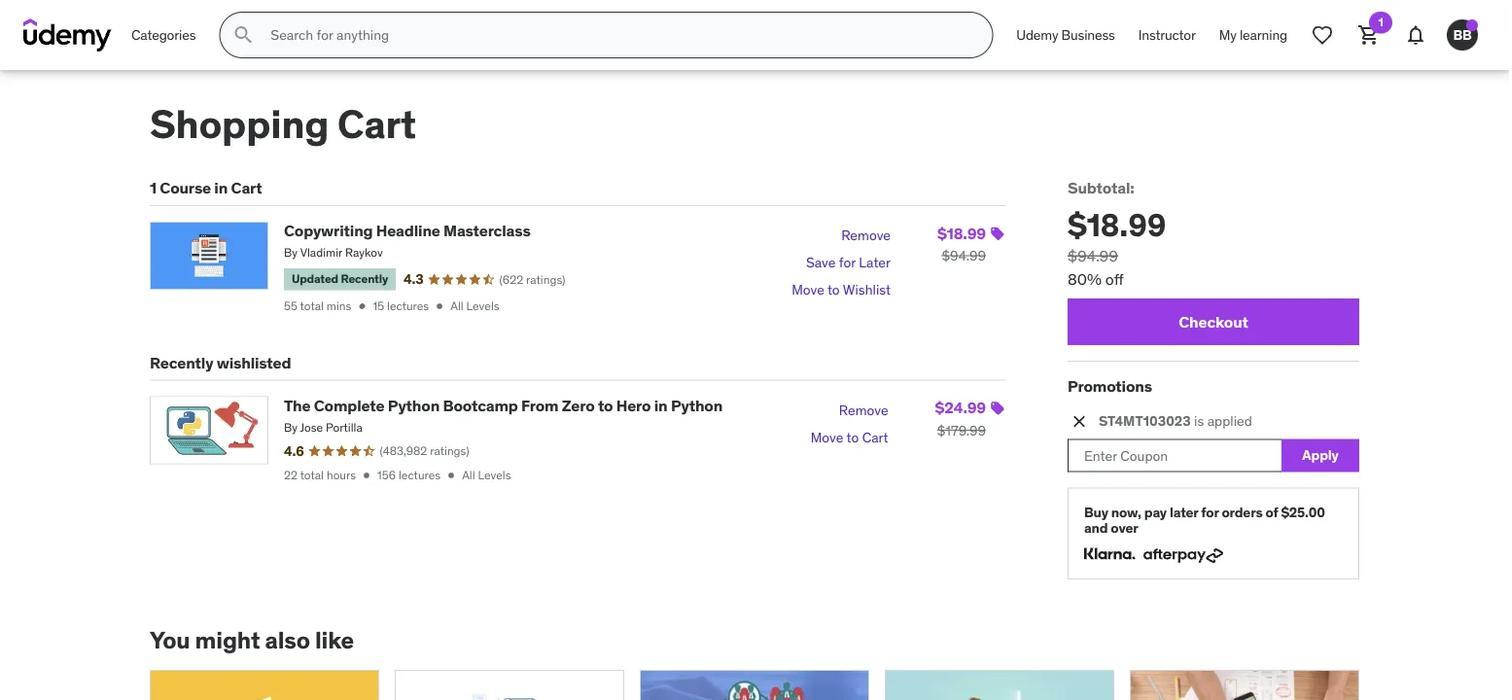 Task type: vqa. For each thing, say whether or not it's contained in the screenshot.
'Ultimate' to the right
no



Task type: locate. For each thing, give the bounding box(es) containing it.
for
[[839, 254, 856, 271], [1202, 503, 1220, 521]]

0 vertical spatial ratings)
[[526, 272, 566, 287]]

remove button up "later"
[[842, 222, 891, 249]]

$94.99 inside the $18.99 $94.99
[[942, 247, 987, 265]]

all for 15 lectures
[[451, 299, 464, 314]]

bb
[[1454, 26, 1473, 43]]

remove move to cart
[[811, 401, 889, 446]]

1 vertical spatial total
[[300, 468, 324, 483]]

1 vertical spatial move
[[811, 428, 844, 446]]

hours
[[327, 468, 356, 483]]

0 vertical spatial all levels
[[451, 299, 500, 314]]

remove
[[842, 227, 891, 244], [839, 401, 889, 419]]

xxsmall image left 15
[[356, 300, 369, 313]]

0 vertical spatial 1
[[1379, 15, 1384, 30]]

xxsmall image for 15 lectures
[[356, 300, 369, 313]]

$94.99 right "later"
[[942, 247, 987, 265]]

0 horizontal spatial $94.99
[[942, 247, 987, 265]]

all for 156 lectures
[[462, 468, 475, 483]]

0 vertical spatial move
[[792, 281, 825, 299]]

1 vertical spatial for
[[1202, 503, 1220, 521]]

to
[[828, 281, 840, 299], [598, 396, 613, 416], [847, 428, 859, 446]]

1 horizontal spatial for
[[1202, 503, 1220, 521]]

move inside remove save for later move to wishlist
[[792, 281, 825, 299]]

promotions
[[1068, 377, 1153, 397]]

all
[[451, 299, 464, 314], [462, 468, 475, 483]]

subtotal: $18.99 $94.99 80% off
[[1068, 178, 1167, 289]]

orders
[[1222, 503, 1263, 521]]

15
[[373, 299, 384, 314]]

2 vertical spatial to
[[847, 428, 859, 446]]

coupon icon image for $18.99
[[990, 226, 1006, 242]]

1 left notifications icon
[[1379, 15, 1384, 30]]

$25.00
[[1282, 503, 1326, 521]]

ratings) right the (622
[[526, 272, 566, 287]]

0 horizontal spatial python
[[388, 396, 440, 416]]

$94.99 inside subtotal: $18.99 $94.99 80% off
[[1068, 246, 1119, 266]]

lectures down 483,982 ratings "element"
[[399, 468, 441, 483]]

ratings) inside 622 ratings element
[[526, 272, 566, 287]]

to inside remove move to cart
[[847, 428, 859, 446]]

ratings)
[[526, 272, 566, 287], [430, 444, 470, 459]]

you might also like
[[150, 626, 354, 655]]

2 horizontal spatial cart
[[863, 428, 889, 446]]

1 vertical spatial 1
[[150, 178, 157, 198]]

remove up "later"
[[842, 227, 891, 244]]

1 vertical spatial lectures
[[399, 468, 441, 483]]

portilla
[[326, 420, 363, 435]]

1 vertical spatial all levels
[[462, 468, 511, 483]]

2 by from the top
[[284, 420, 298, 435]]

wishlisted
[[217, 353, 291, 373]]

klarna image
[[1085, 545, 1136, 563]]

4.3
[[404, 270, 424, 288]]

0 horizontal spatial for
[[839, 254, 856, 271]]

1 horizontal spatial $18.99
[[1068, 205, 1167, 244]]

recently left wishlisted
[[150, 353, 213, 373]]

0 horizontal spatial ratings)
[[430, 444, 470, 459]]

ratings) inside 483,982 ratings "element"
[[430, 444, 470, 459]]

recently down raykov
[[341, 272, 388, 287]]

levels down the complete python bootcamp from zero to hero in python by jose portilla
[[478, 468, 511, 483]]

in
[[214, 178, 228, 198], [654, 396, 668, 416]]

1 horizontal spatial 1
[[1379, 15, 1384, 30]]

move inside remove move to cart
[[811, 428, 844, 446]]

156 lectures
[[378, 468, 441, 483]]

1 vertical spatial recently
[[150, 353, 213, 373]]

remove button
[[842, 222, 891, 249], [839, 397, 889, 424]]

1 vertical spatial coupon icon image
[[990, 401, 1006, 416]]

bootcamp
[[443, 396, 518, 416]]

for right later at the right bottom of the page
[[1202, 503, 1220, 521]]

0 vertical spatial remove
[[842, 227, 891, 244]]

1 vertical spatial remove button
[[839, 397, 889, 424]]

python up the (483,982
[[388, 396, 440, 416]]

cart inside remove move to cart
[[863, 428, 889, 446]]

0 vertical spatial coupon icon image
[[990, 226, 1006, 242]]

lectures
[[387, 299, 429, 314], [399, 468, 441, 483]]

coupon icon image
[[990, 226, 1006, 242], [990, 401, 1006, 416]]

mins
[[327, 299, 352, 314]]

coupon icon image right the $18.99 $94.99
[[990, 226, 1006, 242]]

coupon icon image right the $24.99
[[990, 401, 1006, 416]]

all down 483,982 ratings "element"
[[462, 468, 475, 483]]

0 vertical spatial to
[[828, 281, 840, 299]]

2 coupon icon image from the top
[[990, 401, 1006, 416]]

the
[[284, 396, 311, 416]]

2 horizontal spatial to
[[847, 428, 859, 446]]

1
[[1379, 15, 1384, 30], [150, 178, 157, 198]]

copywriting headline masterclass link
[[284, 221, 531, 241]]

xxsmall image left 156
[[360, 469, 374, 482]]

1 horizontal spatial ratings)
[[526, 272, 566, 287]]

all levels down the complete python bootcamp from zero to hero in python by jose portilla
[[462, 468, 511, 483]]

1 coupon icon image from the top
[[990, 226, 1006, 242]]

in right course at left top
[[214, 178, 228, 198]]

1 horizontal spatial in
[[654, 396, 668, 416]]

pay
[[1145, 503, 1167, 521]]

0 vertical spatial all
[[451, 299, 464, 314]]

0 vertical spatial total
[[300, 299, 324, 314]]

0 horizontal spatial cart
[[231, 178, 262, 198]]

1 vertical spatial in
[[654, 396, 668, 416]]

1 vertical spatial all
[[462, 468, 475, 483]]

1 total from the top
[[300, 299, 324, 314]]

0 vertical spatial for
[[839, 254, 856, 271]]

0 vertical spatial recently
[[341, 272, 388, 287]]

by
[[284, 245, 298, 260], [284, 420, 298, 435]]

lectures for 156 lectures
[[399, 468, 441, 483]]

all levels for 15 lectures
[[451, 299, 500, 314]]

total
[[300, 299, 324, 314], [300, 468, 324, 483]]

lectures down 4.3
[[387, 299, 429, 314]]

by left vladimir
[[284, 245, 298, 260]]

ratings) right the (483,982
[[430, 444, 470, 459]]

1 vertical spatial to
[[598, 396, 613, 416]]

1 horizontal spatial $94.99
[[1068, 246, 1119, 266]]

$24.99 $179.99
[[936, 398, 987, 439]]

1 vertical spatial cart
[[231, 178, 262, 198]]

0 vertical spatial by
[[284, 245, 298, 260]]

1 horizontal spatial to
[[828, 281, 840, 299]]

learning
[[1240, 26, 1288, 43]]

remove button left the $24.99
[[839, 397, 889, 424]]

1 vertical spatial by
[[284, 420, 298, 435]]

notifications image
[[1405, 23, 1428, 47]]

0 vertical spatial cart
[[338, 100, 416, 149]]

xxsmall image
[[433, 300, 447, 313]]

submit search image
[[232, 23, 255, 47]]

0 horizontal spatial recently
[[150, 353, 213, 373]]

55 total mins
[[284, 299, 352, 314]]

1 vertical spatial levels
[[478, 468, 511, 483]]

levels
[[467, 299, 500, 314], [478, 468, 511, 483]]

instructor link
[[1127, 12, 1208, 58]]

python right hero on the bottom left of page
[[671, 396, 723, 416]]

4.6
[[284, 442, 304, 460]]

small image
[[1070, 412, 1090, 431]]

you have alerts image
[[1467, 19, 1479, 31]]

coupon icon image for $24.99
[[990, 401, 1006, 416]]

total right 55
[[300, 299, 324, 314]]

remove up move to cart button
[[839, 401, 889, 419]]

all levels right xxsmall icon
[[451, 299, 500, 314]]

off
[[1106, 269, 1124, 289]]

$94.99 up 80%
[[1068, 246, 1119, 266]]

udemy business
[[1017, 26, 1116, 43]]

remove button for save for later
[[842, 222, 891, 249]]

0 vertical spatial in
[[214, 178, 228, 198]]

copywriting
[[284, 221, 373, 241]]

my
[[1220, 26, 1237, 43]]

move to wishlist button
[[792, 276, 891, 304]]

vladimir
[[300, 245, 343, 260]]

total right 22 at the left bottom
[[300, 468, 324, 483]]

the complete python bootcamp from zero to hero in python by jose portilla
[[284, 396, 723, 435]]

0 horizontal spatial to
[[598, 396, 613, 416]]

0 vertical spatial lectures
[[387, 299, 429, 314]]

80%
[[1068, 269, 1102, 289]]

1 vertical spatial ratings)
[[430, 444, 470, 459]]

1 by from the top
[[284, 245, 298, 260]]

all right xxsmall icon
[[451, 299, 464, 314]]

0 horizontal spatial 1
[[150, 178, 157, 198]]

$18.99
[[1068, 205, 1167, 244], [938, 223, 987, 243]]

levels for 156 lectures
[[478, 468, 511, 483]]

remove button for move to cart
[[839, 397, 889, 424]]

save
[[807, 254, 836, 271]]

0 vertical spatial levels
[[467, 299, 500, 314]]

$179.99
[[938, 422, 987, 439]]

remove inside remove move to cart
[[839, 401, 889, 419]]

the complete python bootcamp from zero to hero in python link
[[284, 396, 723, 416]]

1 left course at left top
[[150, 178, 157, 198]]

move
[[792, 281, 825, 299], [811, 428, 844, 446]]

later
[[1170, 503, 1199, 521]]

2 vertical spatial cart
[[863, 428, 889, 446]]

afterpay image
[[1144, 549, 1224, 563]]

in right hero on the bottom left of page
[[654, 396, 668, 416]]

my learning
[[1220, 26, 1288, 43]]

0 vertical spatial remove button
[[842, 222, 891, 249]]

remove save for later move to wishlist
[[792, 227, 891, 299]]

to inside remove save for later move to wishlist
[[828, 281, 840, 299]]

raykov
[[345, 245, 383, 260]]

22 total hours
[[284, 468, 356, 483]]

all levels
[[451, 299, 500, 314], [462, 468, 511, 483]]

by left jose
[[284, 420, 298, 435]]

levels down the (622
[[467, 299, 500, 314]]

1 horizontal spatial python
[[671, 396, 723, 416]]

by inside copywriting headline masterclass by vladimir raykov
[[284, 245, 298, 260]]

remove inside remove save for later move to wishlist
[[842, 227, 891, 244]]

shopping cart with 1 item image
[[1358, 23, 1382, 47]]

0 horizontal spatial $18.99
[[938, 223, 987, 243]]

ratings) for 4.6
[[430, 444, 470, 459]]

xxsmall image
[[356, 300, 369, 313], [360, 469, 374, 482], [445, 469, 458, 482]]

for right save
[[839, 254, 856, 271]]

levels for 15 lectures
[[467, 299, 500, 314]]

1 horizontal spatial recently
[[341, 272, 388, 287]]

recently
[[341, 272, 388, 287], [150, 353, 213, 373]]

1 vertical spatial remove
[[839, 401, 889, 419]]

2 total from the top
[[300, 468, 324, 483]]

shopping cart
[[150, 100, 416, 149]]



Task type: describe. For each thing, give the bounding box(es) containing it.
move to cart button
[[811, 424, 889, 451]]

subtotal:
[[1068, 178, 1135, 198]]

0 horizontal spatial in
[[214, 178, 228, 198]]

for inside buy now, pay later for orders of $25.00 and over
[[1202, 503, 1220, 521]]

masterclass
[[444, 221, 531, 241]]

zero
[[562, 396, 595, 416]]

later
[[859, 254, 891, 271]]

(622
[[500, 272, 524, 287]]

622 ratings element
[[500, 271, 566, 288]]

total for 22
[[300, 468, 324, 483]]

checkout button
[[1068, 299, 1360, 346]]

1 python from the left
[[388, 396, 440, 416]]

for inside remove save for later move to wishlist
[[839, 254, 856, 271]]

like
[[315, 626, 354, 655]]

Enter Coupon text field
[[1068, 439, 1282, 472]]

my learning link
[[1208, 12, 1300, 58]]

is
[[1195, 412, 1205, 430]]

xxsmall image down 483,982 ratings "element"
[[445, 469, 458, 482]]

recently wishlisted
[[150, 353, 291, 373]]

checkout
[[1179, 312, 1249, 332]]

might
[[195, 626, 260, 655]]

course
[[160, 178, 211, 198]]

of
[[1266, 503, 1279, 521]]

wishlist
[[843, 281, 891, 299]]

instructor
[[1139, 26, 1196, 43]]

to inside the complete python bootcamp from zero to hero in python by jose portilla
[[598, 396, 613, 416]]

headline
[[376, 221, 440, 241]]

1 for 1 course in cart
[[150, 178, 157, 198]]

wishlist image
[[1311, 23, 1335, 47]]

xxsmall image for 156 lectures
[[360, 469, 374, 482]]

complete
[[314, 396, 385, 416]]

updated recently
[[292, 272, 388, 287]]

you
[[150, 626, 190, 655]]

cart for 1 course in cart
[[231, 178, 262, 198]]

udemy image
[[23, 18, 112, 52]]

2 python from the left
[[671, 396, 723, 416]]

st4mt103023
[[1099, 412, 1192, 430]]

all levels for 156 lectures
[[462, 468, 511, 483]]

bb link
[[1440, 12, 1487, 58]]

and
[[1085, 520, 1109, 537]]

1 link
[[1346, 12, 1393, 58]]

1 for 1
[[1379, 15, 1384, 30]]

now,
[[1112, 503, 1142, 521]]

udemy
[[1017, 26, 1059, 43]]

22
[[284, 468, 298, 483]]

business
[[1062, 26, 1116, 43]]

483,982 ratings element
[[380, 443, 470, 460]]

cart for remove move to cart
[[863, 428, 889, 446]]

55
[[284, 299, 298, 314]]

also
[[265, 626, 310, 655]]

(483,982
[[380, 444, 427, 459]]

1 course in cart
[[150, 178, 262, 198]]

applied
[[1208, 412, 1253, 430]]

apply
[[1303, 447, 1339, 464]]

st4mt103023 is applied
[[1099, 412, 1253, 430]]

shopping
[[150, 100, 329, 149]]

by inside the complete python bootcamp from zero to hero in python by jose portilla
[[284, 420, 298, 435]]

udemy business link
[[1005, 12, 1127, 58]]

(483,982 ratings)
[[380, 444, 470, 459]]

categories button
[[120, 12, 208, 58]]

remove for cart
[[839, 401, 889, 419]]

apply button
[[1282, 439, 1360, 472]]

jose
[[300, 420, 323, 435]]

copywriting headline masterclass by vladimir raykov
[[284, 221, 531, 260]]

$24.99
[[936, 398, 987, 418]]

$18.99 $94.99
[[938, 223, 987, 265]]

15 lectures
[[373, 299, 429, 314]]

buy now, pay later for orders of $25.00 and over
[[1085, 503, 1326, 537]]

categories
[[131, 26, 196, 43]]

lectures for 15 lectures
[[387, 299, 429, 314]]

save for later button
[[807, 249, 891, 276]]

in inside the complete python bootcamp from zero to hero in python by jose portilla
[[654, 396, 668, 416]]

from
[[522, 396, 559, 416]]

total for 55
[[300, 299, 324, 314]]

over
[[1111, 520, 1139, 537]]

1 horizontal spatial cart
[[338, 100, 416, 149]]

ratings) for 4.3
[[526, 272, 566, 287]]

updated
[[292, 272, 339, 287]]

buy
[[1085, 503, 1109, 521]]

156
[[378, 468, 396, 483]]

hero
[[617, 396, 651, 416]]

Search for anything text field
[[267, 18, 969, 52]]

(622 ratings)
[[500, 272, 566, 287]]

remove for later
[[842, 227, 891, 244]]



